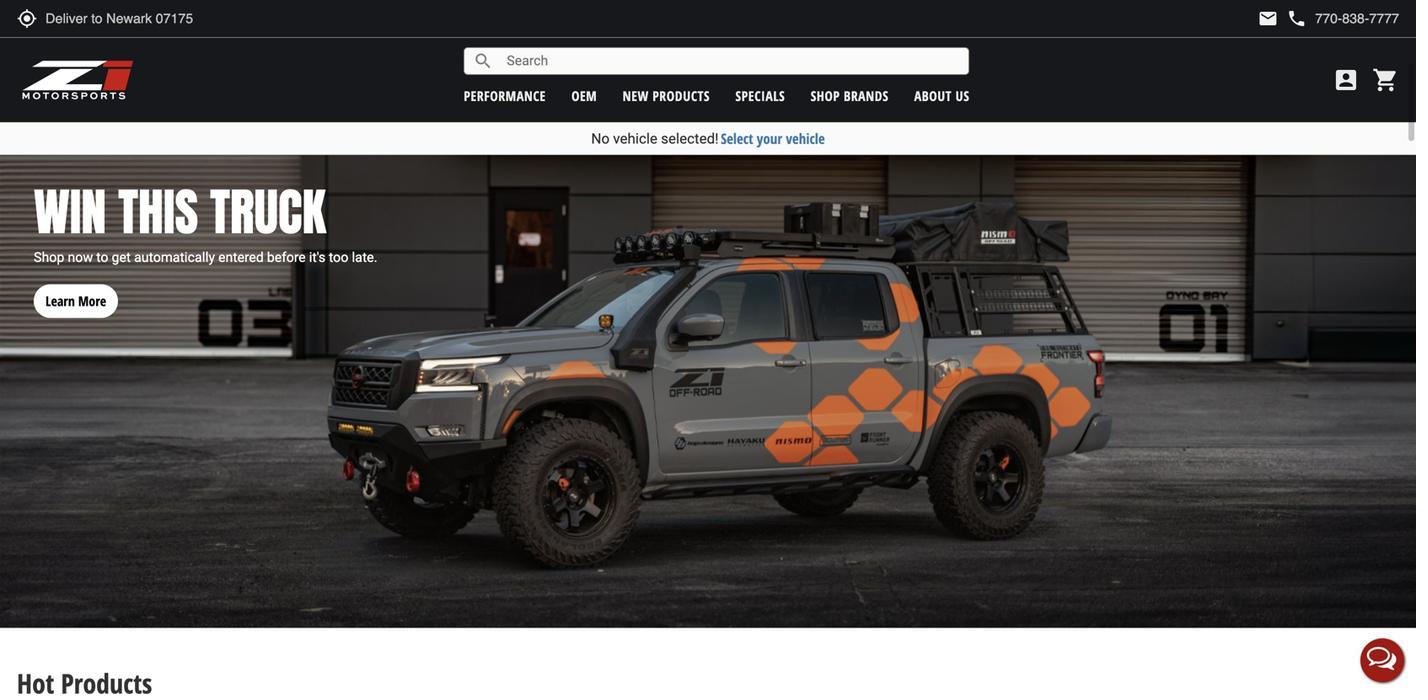 Task type: describe. For each thing, give the bounding box(es) containing it.
shopping_cart link
[[1369, 67, 1400, 94]]

more
[[78, 292, 106, 310]]

0 vertical spatial shop
[[811, 87, 840, 105]]

z1 motorsports logo image
[[21, 59, 134, 101]]

select
[[721, 129, 754, 148]]

performance link
[[464, 87, 546, 105]]

specials
[[736, 87, 785, 105]]

automatically
[[134, 250, 215, 266]]

phone link
[[1287, 8, 1400, 29]]

specials link
[[736, 87, 785, 105]]

it's
[[309, 250, 326, 266]]

entered
[[218, 250, 264, 266]]

vehicle inside no vehicle selected! select your vehicle
[[613, 130, 658, 147]]

shop brands link
[[811, 87, 889, 105]]

late.
[[352, 250, 378, 266]]

win
[[34, 174, 106, 250]]

new
[[623, 87, 649, 105]]

selected!
[[661, 130, 719, 147]]

oem
[[572, 87, 597, 105]]

account_box
[[1333, 67, 1360, 94]]

mail
[[1259, 8, 1279, 29]]

about
[[915, 87, 952, 105]]

mail phone
[[1259, 8, 1307, 29]]

before
[[267, 250, 306, 266]]

too
[[329, 250, 349, 266]]

your
[[757, 129, 783, 148]]

phone
[[1287, 8, 1307, 29]]

select your vehicle link
[[721, 129, 825, 148]]

shop inside win this truck shop now to get automatically entered before it's too late.
[[34, 250, 64, 266]]

no
[[591, 130, 610, 147]]

win this truck shop now to get automatically entered before it's too late.
[[34, 174, 378, 266]]



Task type: vqa. For each thing, say whether or not it's contained in the screenshot.
Checkout
no



Task type: locate. For each thing, give the bounding box(es) containing it.
shop brands
[[811, 87, 889, 105]]

about us
[[915, 87, 970, 105]]

shopping_cart
[[1373, 67, 1400, 94]]

vehicle right your at right top
[[786, 129, 825, 148]]

about us link
[[915, 87, 970, 105]]

truck
[[210, 174, 326, 250]]

learn more link
[[34, 268, 118, 318]]

shop
[[811, 87, 840, 105], [34, 250, 64, 266]]

new products link
[[623, 87, 710, 105]]

mail link
[[1259, 8, 1279, 29]]

vehicle right no
[[613, 130, 658, 147]]

vehicle
[[786, 129, 825, 148], [613, 130, 658, 147]]

to
[[96, 250, 108, 266]]

win this truck shop now to get automatically entered before it's too late. image
[[0, 142, 1417, 629]]

now
[[68, 250, 93, 266]]

learn more
[[46, 292, 106, 310]]

'tis the season spread some cheer with our massive selection of z1 products image
[[0, 0, 1417, 115]]

products
[[653, 87, 710, 105]]

my_location
[[17, 8, 37, 29]]

oem link
[[572, 87, 597, 105]]

0 horizontal spatial shop
[[34, 250, 64, 266]]

new products
[[623, 87, 710, 105]]

shop left now
[[34, 250, 64, 266]]

this
[[118, 174, 198, 250]]

1 vertical spatial shop
[[34, 250, 64, 266]]

performance
[[464, 87, 546, 105]]

shop left brands
[[811, 87, 840, 105]]

0 horizontal spatial vehicle
[[613, 130, 658, 147]]

1 horizontal spatial vehicle
[[786, 129, 825, 148]]

us
[[956, 87, 970, 105]]

brands
[[844, 87, 889, 105]]

search
[[473, 51, 494, 71]]

no vehicle selected! select your vehicle
[[591, 129, 825, 148]]

learn
[[46, 292, 75, 310]]

get
[[112, 250, 131, 266]]

account_box link
[[1329, 67, 1364, 94]]

1 horizontal spatial shop
[[811, 87, 840, 105]]

Search search field
[[494, 48, 969, 74]]



